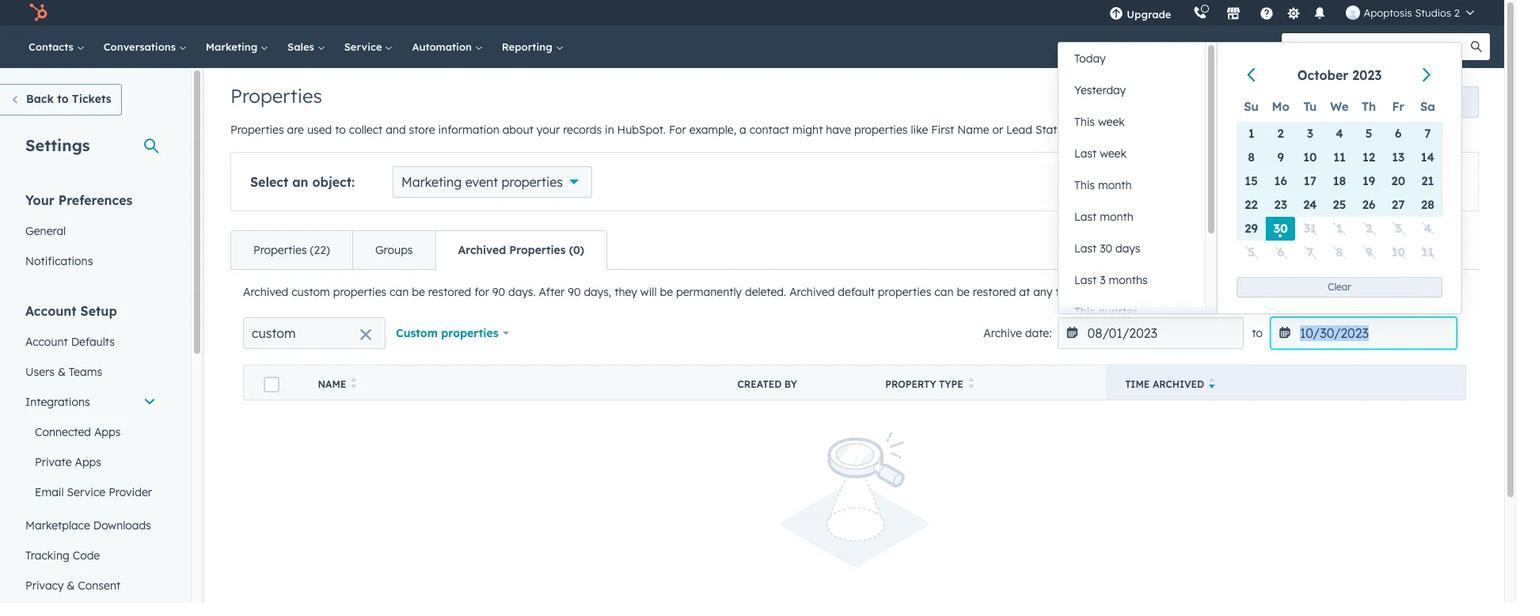 Task type: describe. For each thing, give the bounding box(es) containing it.
at
[[1019, 285, 1030, 299]]

archived custom properties can be restored for 90 days. after 90 days, they will be permanently deleted. archived default properties can be restored at any time.
[[243, 285, 1081, 299]]

your
[[25, 192, 54, 208]]

groups link
[[352, 231, 435, 269]]

0 horizontal spatial 7 menu item
[[1295, 241, 1325, 264]]

7 for the leftmost 7 menu item
[[1307, 245, 1313, 260]]

this quarter button
[[1058, 296, 1205, 328]]

privacy & consent
[[25, 579, 120, 593]]

yesterday button
[[1058, 74, 1205, 106]]

archived left custom
[[243, 285, 288, 299]]

17 menu item
[[1295, 169, 1325, 193]]

help image
[[1260, 7, 1274, 21]]

consent
[[78, 579, 120, 593]]

2 vertical spatial to
[[1252, 326, 1263, 340]]

19 menu item
[[1354, 169, 1384, 193]]

2 90 from the left
[[568, 285, 581, 299]]

used
[[307, 123, 332, 137]]

press to sort. image for property type
[[968, 378, 974, 389]]

5 for 5 menu item to the right
[[1365, 126, 1372, 141]]

service inside email service provider "link"
[[67, 485, 105, 500]]

properties inside custom properties popup button
[[441, 326, 498, 340]]

clear
[[1328, 281, 1351, 293]]

0 vertical spatial 3
[[1307, 126, 1313, 141]]

privacy
[[25, 579, 64, 593]]

month for last month
[[1100, 210, 1133, 224]]

29 menu item
[[1237, 217, 1266, 241]]

time.
[[1056, 285, 1081, 299]]

31 menu item
[[1295, 217, 1325, 241]]

properties inside marketing event properties popup button
[[502, 174, 563, 190]]

properties for properties
[[230, 84, 322, 108]]

1 vertical spatial 2 menu item
[[1354, 217, 1384, 241]]

apps for private apps
[[75, 455, 101, 469]]

last month
[[1074, 210, 1133, 224]]

press to sort. element for property type
[[968, 378, 974, 391]]

31
[[1304, 221, 1316, 236]]

account defaults link
[[16, 327, 165, 357]]

sales link
[[278, 25, 335, 68]]

1 horizontal spatial name
[[957, 123, 989, 137]]

archived inside tab list
[[458, 243, 506, 257]]

1 vertical spatial 11 menu item
[[1413, 241, 1442, 264]]

this week
[[1074, 115, 1125, 129]]

upgrade image
[[1109, 7, 1124, 21]]

your
[[537, 123, 560, 137]]

we
[[1330, 99, 1349, 114]]

archived properties (0)
[[458, 243, 584, 257]]

th
[[1362, 99, 1376, 114]]

0 vertical spatial 3 menu item
[[1295, 122, 1325, 146]]

2 restored from the left
[[973, 285, 1016, 299]]

today
[[1074, 51, 1106, 66]]

MM/DD/YYYY text field
[[1058, 317, 1244, 349]]

2 inside "popup button"
[[1454, 6, 1460, 19]]

properties for properties are used to collect and store information about your records in hubspot. for example, a contact might have properties like first name or lead status.
[[230, 123, 284, 137]]

1 vertical spatial 6 menu item
[[1266, 241, 1295, 264]]

default
[[838, 285, 875, 299]]

0 horizontal spatial 6
[[1277, 245, 1284, 260]]

account setup element
[[16, 302, 165, 603]]

a
[[739, 123, 746, 137]]

24 menu item
[[1295, 193, 1325, 217]]

press to sort. image for name
[[351, 378, 357, 389]]

archived inside button
[[1153, 378, 1204, 390]]

properties right default
[[878, 285, 931, 299]]

this quarter
[[1074, 305, 1137, 319]]

about
[[502, 123, 533, 137]]

this month
[[1074, 178, 1132, 192]]

10 for the left 10 menu item
[[1303, 150, 1317, 165]]

1 horizontal spatial 5 menu item
[[1354, 122, 1384, 146]]

28 menu item
[[1413, 193, 1442, 217]]

hubspot.
[[617, 123, 666, 137]]

14
[[1421, 150, 1435, 165]]

9 for top 9 menu item
[[1277, 150, 1284, 165]]

1 vertical spatial 3
[[1395, 221, 1402, 236]]

24
[[1303, 197, 1317, 212]]

tara schultz image
[[1346, 6, 1360, 20]]

custom
[[396, 326, 438, 340]]

15 menu item
[[1237, 169, 1266, 193]]

27 menu item
[[1384, 193, 1413, 217]]

this week button
[[1058, 106, 1205, 138]]

26
[[1362, 197, 1375, 212]]

apoptosis
[[1364, 6, 1412, 19]]

contact
[[749, 123, 789, 137]]

tab panel containing archived custom properties can be restored for 90 days. after 90 days, they will be permanently deleted. archived default properties can be restored at any time.
[[230, 269, 1479, 603]]

tracking
[[25, 549, 69, 563]]

1 horizontal spatial 6 menu item
[[1384, 122, 1413, 146]]

or
[[992, 123, 1003, 137]]

1 horizontal spatial 2
[[1366, 221, 1372, 236]]

days,
[[584, 285, 611, 299]]

1 vertical spatial 9 menu item
[[1354, 241, 1384, 264]]

13
[[1392, 150, 1405, 165]]

12 menu item
[[1354, 146, 1384, 169]]

custom properties
[[396, 326, 498, 340]]

properties for properties (22)
[[253, 243, 307, 257]]

deleted.
[[745, 285, 786, 299]]

3 inside button
[[1100, 273, 1106, 287]]

event
[[465, 174, 498, 190]]

connected
[[35, 425, 91, 439]]

20 menu item
[[1384, 169, 1413, 193]]

conversations
[[103, 40, 179, 53]]

months
[[1109, 273, 1148, 287]]

upgrade
[[1127, 8, 1171, 21]]

1 vertical spatial to
[[335, 123, 346, 137]]

days.
[[508, 285, 536, 299]]

3 be from the left
[[957, 285, 970, 299]]

18 menu item
[[1325, 169, 1354, 193]]

marketplace downloads
[[25, 519, 151, 533]]

apps for connected apps
[[94, 425, 121, 439]]

hubspot link
[[19, 3, 59, 22]]

help button
[[1254, 0, 1280, 25]]

users & teams link
[[16, 357, 165, 387]]

23 menu item
[[1266, 193, 1295, 217]]

properties (22) link
[[231, 231, 352, 269]]

press to sort. element for name
[[351, 378, 357, 391]]

first
[[931, 123, 954, 137]]

your preferences element
[[16, 192, 165, 276]]

0 horizontal spatial 2
[[1277, 126, 1284, 141]]

1 vertical spatial 10 menu item
[[1384, 241, 1413, 264]]

search image
[[1471, 41, 1482, 52]]

your preferences
[[25, 192, 133, 208]]

settings image
[[1286, 7, 1301, 21]]

Search HubSpot search field
[[1282, 33, 1476, 60]]

have
[[826, 123, 851, 137]]

sa
[[1420, 99, 1435, 114]]

0 vertical spatial 1 menu item
[[1237, 122, 1266, 146]]

1 vertical spatial 1
[[1336, 221, 1343, 236]]

2 be from the left
[[660, 285, 673, 299]]

& for privacy
[[67, 579, 75, 593]]

service link
[[335, 25, 403, 68]]

general
[[25, 224, 66, 238]]

1 horizontal spatial 4
[[1424, 221, 1431, 236]]

this for this quarter
[[1074, 305, 1095, 319]]

0 vertical spatial 2 menu item
[[1266, 122, 1295, 146]]

0 vertical spatial 8 menu item
[[1237, 146, 1266, 169]]

last 30 days button
[[1058, 233, 1205, 264]]

name button
[[299, 365, 718, 400]]

0 horizontal spatial 10 menu item
[[1295, 146, 1325, 169]]

defaults
[[71, 335, 115, 349]]

last 3 months
[[1074, 273, 1148, 287]]

properties left "(0)"
[[509, 243, 566, 257]]

code
[[73, 549, 100, 563]]

this month button
[[1058, 169, 1205, 201]]

contacts link
[[19, 25, 94, 68]]

settings
[[25, 135, 90, 155]]

1 vertical spatial 5 menu item
[[1237, 241, 1266, 264]]

general link
[[16, 216, 165, 246]]

last 3 months button
[[1058, 264, 1205, 296]]

email service provider
[[35, 485, 152, 500]]

1 horizontal spatial 3 menu item
[[1384, 217, 1413, 241]]

properties up clear input image
[[333, 285, 387, 299]]

clear button
[[1237, 277, 1442, 298]]



Task type: vqa. For each thing, say whether or not it's contained in the screenshot.


Task type: locate. For each thing, give the bounding box(es) containing it.
0 vertical spatial marketing
[[206, 40, 261, 53]]

time archived button
[[1106, 365, 1466, 400]]

for
[[669, 123, 686, 137]]

11 for the bottom 11 menu item
[[1421, 245, 1434, 260]]

select
[[250, 174, 288, 190]]

this right status.
[[1074, 115, 1095, 129]]

properties left like
[[854, 123, 908, 137]]

8 menu item up the 15
[[1237, 146, 1266, 169]]

30 inside button
[[1100, 241, 1112, 256]]

archived properties (0) link
[[435, 231, 606, 269]]

restored left for
[[428, 285, 471, 299]]

calling icon button
[[1187, 2, 1214, 23]]

can
[[390, 285, 409, 299], [934, 285, 954, 299]]

5 up the '12'
[[1365, 126, 1372, 141]]

9 menu item
[[1266, 146, 1295, 169], [1354, 241, 1384, 264]]

apps down connected apps link
[[75, 455, 101, 469]]

2 last from the top
[[1074, 210, 1097, 224]]

1 horizontal spatial 7 menu item
[[1413, 122, 1442, 146]]

export all properties button
[[1327, 86, 1479, 118]]

be right will
[[660, 285, 673, 299]]

to right back
[[57, 92, 68, 106]]

apoptosis studios 2 button
[[1337, 0, 1484, 25]]

service right sales link
[[344, 40, 385, 53]]

previous month image
[[1244, 66, 1261, 85]]

4
[[1336, 126, 1343, 141], [1424, 221, 1431, 236]]

1 horizontal spatial 4 menu item
[[1413, 217, 1442, 241]]

1 horizontal spatial 6
[[1395, 126, 1402, 141]]

hubspot image
[[28, 3, 47, 22]]

be up the custom
[[412, 285, 425, 299]]

preferences
[[58, 192, 133, 208]]

account up account defaults
[[25, 303, 76, 319]]

1 be from the left
[[412, 285, 425, 299]]

marketplaces button
[[1217, 0, 1250, 25]]

6 down 30 menu item
[[1277, 245, 1284, 260]]

1 vertical spatial marketing
[[401, 174, 462, 190]]

1 horizontal spatial be
[[660, 285, 673, 299]]

0 horizontal spatial 4
[[1336, 126, 1343, 141]]

apps
[[94, 425, 121, 439], [75, 455, 101, 469]]

account up users
[[25, 335, 68, 349]]

8 menu item up 'clear'
[[1325, 241, 1354, 264]]

descending sort. press to sort ascending. image
[[1209, 378, 1215, 389]]

marketing for marketing event properties
[[401, 174, 462, 190]]

2 horizontal spatial 2
[[1454, 6, 1460, 19]]

11 down the 28 menu item
[[1421, 245, 1434, 260]]

0 vertical spatial &
[[58, 365, 66, 379]]

property
[[885, 378, 936, 390]]

& right privacy
[[67, 579, 75, 593]]

marketing left the sales
[[206, 40, 261, 53]]

back to tickets
[[26, 92, 111, 106]]

1 vertical spatial 8 menu item
[[1325, 241, 1354, 264]]

tab panel
[[230, 269, 1479, 603]]

connected apps link
[[16, 417, 165, 447]]

1 horizontal spatial 7
[[1424, 126, 1431, 141]]

0 vertical spatial service
[[344, 40, 385, 53]]

23
[[1274, 197, 1287, 212]]

1 press to sort. image from the left
[[351, 378, 357, 389]]

9 for the bottom 9 menu item
[[1366, 245, 1372, 260]]

press to sort. element down search archived properties search box
[[351, 378, 357, 391]]

example,
[[689, 123, 736, 137]]

30 inside menu item
[[1273, 221, 1288, 236]]

be left at
[[957, 285, 970, 299]]

downloads
[[93, 519, 151, 533]]

press to sort. image down search archived properties search box
[[351, 378, 357, 389]]

Search archived properties search field
[[243, 317, 386, 349]]

1 horizontal spatial 1 menu item
[[1325, 217, 1354, 241]]

0 vertical spatial week
[[1098, 115, 1125, 129]]

4 down the 28 menu item
[[1424, 221, 1431, 236]]

0 horizontal spatial 11 menu item
[[1325, 146, 1354, 169]]

to up "time archived" button
[[1252, 326, 1263, 340]]

week
[[1098, 115, 1125, 129], [1100, 146, 1127, 161]]

name left the or on the right
[[957, 123, 989, 137]]

7 down 31 "menu item" at the right
[[1307, 245, 1313, 260]]

8 up 'clear'
[[1336, 245, 1343, 260]]

1 vertical spatial 5
[[1248, 245, 1255, 260]]

1 vertical spatial 1 menu item
[[1325, 217, 1354, 241]]

3 menu item down the tu
[[1295, 122, 1325, 146]]

week up this month
[[1100, 146, 1127, 161]]

name down search archived properties search box
[[318, 378, 346, 390]]

11 menu item
[[1325, 146, 1354, 169], [1413, 241, 1442, 264]]

4 menu item
[[1325, 122, 1354, 146], [1413, 217, 1442, 241]]

1 vertical spatial 30
[[1100, 241, 1112, 256]]

1 down su
[[1248, 126, 1254, 141]]

1 horizontal spatial 1
[[1336, 221, 1343, 236]]

1 vertical spatial account
[[25, 335, 68, 349]]

1 vertical spatial apps
[[75, 455, 101, 469]]

notifications
[[25, 254, 93, 268]]

3 down 27 menu item
[[1395, 221, 1402, 236]]

1 menu item down 25
[[1325, 217, 1354, 241]]

be
[[412, 285, 425, 299], [660, 285, 673, 299], [957, 285, 970, 299]]

month for this month
[[1098, 178, 1132, 192]]

0 horizontal spatial service
[[67, 485, 105, 500]]

13 menu item
[[1384, 146, 1413, 169]]

1 horizontal spatial 3
[[1307, 126, 1313, 141]]

0 vertical spatial 8
[[1248, 150, 1255, 165]]

marketing inside marketing event properties popup button
[[401, 174, 462, 190]]

1 restored from the left
[[428, 285, 471, 299]]

1 horizontal spatial can
[[934, 285, 954, 299]]

2 account from the top
[[25, 335, 68, 349]]

1 vertical spatial week
[[1100, 146, 1127, 161]]

restored left at
[[973, 285, 1016, 299]]

3 menu item down 27
[[1384, 217, 1413, 241]]

marketing event properties
[[401, 174, 563, 190]]

7 for rightmost 7 menu item
[[1424, 126, 1431, 141]]

5 down the 29 menu item
[[1248, 245, 1255, 260]]

will
[[640, 285, 657, 299]]

properties down for
[[441, 326, 498, 340]]

26 menu item
[[1354, 193, 1384, 217]]

last up "this quarter"
[[1074, 273, 1097, 287]]

1 horizontal spatial 30
[[1273, 221, 1288, 236]]

0 vertical spatial 4
[[1336, 126, 1343, 141]]

1 horizontal spatial 10 menu item
[[1384, 241, 1413, 264]]

last 30 days
[[1074, 241, 1140, 256]]

25 menu item
[[1325, 193, 1354, 217]]

0 horizontal spatial 90
[[492, 285, 505, 299]]

11 menu item up the 18
[[1325, 146, 1354, 169]]

90
[[492, 285, 505, 299], [568, 285, 581, 299]]

0 horizontal spatial press to sort. element
[[351, 378, 357, 391]]

2 this from the top
[[1074, 178, 1095, 192]]

6 menu item
[[1384, 122, 1413, 146], [1266, 241, 1295, 264]]

7 menu item up 14
[[1413, 122, 1442, 146]]

29
[[1245, 221, 1258, 236]]

0 horizontal spatial &
[[58, 365, 66, 379]]

last down 'last month'
[[1074, 241, 1097, 256]]

type
[[939, 378, 963, 390]]

last week button
[[1058, 138, 1205, 169]]

8 up the 15
[[1248, 150, 1255, 165]]

notifications image
[[1313, 7, 1327, 21]]

contacts
[[28, 40, 77, 53]]

4 menu item down 'we'
[[1325, 122, 1354, 146]]

1 horizontal spatial 5
[[1365, 126, 1372, 141]]

0 horizontal spatial name
[[318, 378, 346, 390]]

month inside last month button
[[1100, 210, 1133, 224]]

email
[[35, 485, 64, 500]]

25
[[1333, 197, 1346, 212]]

14 menu item
[[1413, 146, 1442, 169]]

2 menu item down 26
[[1354, 217, 1384, 241]]

8 menu item
[[1237, 146, 1266, 169], [1325, 241, 1354, 264]]

last week
[[1074, 146, 1127, 161]]

2 press to sort. image from the left
[[968, 378, 974, 389]]

last for last week
[[1074, 146, 1097, 161]]

account
[[25, 303, 76, 319], [25, 335, 68, 349]]

4 down 'we'
[[1336, 126, 1343, 141]]

90 right for
[[492, 285, 505, 299]]

last month button
[[1058, 201, 1205, 233]]

to right used
[[335, 123, 346, 137]]

0 horizontal spatial 8
[[1248, 150, 1255, 165]]

1 horizontal spatial 11 menu item
[[1413, 241, 1442, 264]]

22 menu item
[[1237, 193, 1266, 217]]

11 menu item down the 28 menu item
[[1413, 241, 1442, 264]]

marketplaces image
[[1227, 7, 1241, 21]]

last down this month
[[1074, 210, 1097, 224]]

apps inside "link"
[[75, 455, 101, 469]]

0 horizontal spatial 2 menu item
[[1266, 122, 1295, 146]]

28
[[1421, 197, 1434, 212]]

last
[[1074, 146, 1097, 161], [1074, 210, 1097, 224], [1074, 241, 1097, 256], [1074, 273, 1097, 287]]

week for last week
[[1100, 146, 1127, 161]]

0 vertical spatial 5
[[1365, 126, 1372, 141]]

0 vertical spatial 7
[[1424, 126, 1431, 141]]

0 horizontal spatial 9
[[1277, 150, 1284, 165]]

0 horizontal spatial to
[[57, 92, 68, 106]]

10 menu item
[[1295, 146, 1325, 169], [1384, 241, 1413, 264]]

last for last 30 days
[[1074, 241, 1097, 256]]

press to sort. image right type
[[968, 378, 974, 389]]

0 horizontal spatial restored
[[428, 285, 471, 299]]

0 vertical spatial 6
[[1395, 126, 1402, 141]]

2 press to sort. element from the left
[[968, 378, 974, 391]]

mo
[[1272, 99, 1290, 114]]

0 vertical spatial 11 menu item
[[1325, 146, 1354, 169]]

5 menu item
[[1354, 122, 1384, 146], [1237, 241, 1266, 264]]

2 down mo
[[1277, 126, 1284, 141]]

studios
[[1415, 6, 1451, 19]]

1 can from the left
[[390, 285, 409, 299]]

month inside the this month button
[[1098, 178, 1132, 192]]

properties inside the export all properties button
[[1403, 95, 1459, 109]]

0 horizontal spatial 1
[[1248, 126, 1254, 141]]

4 last from the top
[[1074, 273, 1097, 287]]

records
[[563, 123, 602, 137]]

21
[[1421, 173, 1434, 188]]

account for account defaults
[[25, 335, 68, 349]]

marketing left event
[[401, 174, 462, 190]]

integrations button
[[16, 387, 165, 417]]

0 vertical spatial 4 menu item
[[1325, 122, 1354, 146]]

0 vertical spatial apps
[[94, 425, 121, 439]]

2 vertical spatial 2
[[1366, 221, 1372, 236]]

7 menu item down 31
[[1295, 241, 1325, 264]]

7
[[1424, 126, 1431, 141], [1307, 245, 1313, 260]]

to inside back to tickets link
[[57, 92, 68, 106]]

90 right after
[[568, 285, 581, 299]]

properties up are
[[230, 84, 322, 108]]

8 for right 8 menu item
[[1336, 245, 1343, 260]]

3 down the tu
[[1307, 126, 1313, 141]]

1 horizontal spatial 9 menu item
[[1354, 241, 1384, 264]]

might
[[792, 123, 823, 137]]

properties down the next month image
[[1403, 95, 1459, 109]]

2 vertical spatial this
[[1074, 305, 1095, 319]]

12
[[1363, 150, 1375, 165]]

0 horizontal spatial be
[[412, 285, 425, 299]]

properties left are
[[230, 123, 284, 137]]

0 horizontal spatial can
[[390, 285, 409, 299]]

menu containing apoptosis studios 2
[[1098, 0, 1485, 25]]

private apps link
[[16, 447, 165, 477]]

menu item
[[1182, 0, 1185, 25]]

groups
[[375, 243, 413, 257]]

16
[[1274, 173, 1287, 188]]

3 this from the top
[[1074, 305, 1095, 319]]

& right users
[[58, 365, 66, 379]]

6 up 13
[[1395, 126, 1402, 141]]

tab list
[[230, 230, 607, 270]]

users
[[25, 365, 55, 379]]

account setup
[[25, 303, 117, 319]]

name
[[957, 123, 989, 137], [318, 378, 346, 390]]

1 horizontal spatial marketing
[[401, 174, 462, 190]]

service down private apps "link"
[[67, 485, 105, 500]]

10 menu item down 27 menu item
[[1384, 241, 1413, 264]]

properties are used to collect and store information about your records in hubspot. for example, a contact might have properties like first name or lead status.
[[230, 123, 1071, 137]]

9 up clear button
[[1366, 245, 1372, 260]]

1 horizontal spatial to
[[335, 123, 346, 137]]

created
[[737, 378, 782, 390]]

5 menu item up the '12'
[[1354, 122, 1384, 146]]

teams
[[69, 365, 102, 379]]

7 menu item
[[1413, 122, 1442, 146], [1295, 241, 1325, 264]]

1 last from the top
[[1074, 146, 1097, 161]]

0 horizontal spatial 30
[[1100, 241, 1112, 256]]

tab list containing properties (22)
[[230, 230, 607, 270]]

11 for the left 11 menu item
[[1333, 150, 1346, 165]]

archived left default
[[789, 285, 835, 299]]

this down time.
[[1074, 305, 1095, 319]]

0 horizontal spatial 1 menu item
[[1237, 122, 1266, 146]]

1 horizontal spatial 11
[[1421, 245, 1434, 260]]

0 vertical spatial account
[[25, 303, 76, 319]]

1 press to sort. element from the left
[[351, 378, 357, 391]]

10 down 27 menu item
[[1391, 245, 1405, 260]]

2 menu item down mo
[[1266, 122, 1295, 146]]

properties right event
[[502, 174, 563, 190]]

date:
[[1025, 326, 1052, 340]]

10 menu item up 17
[[1295, 146, 1325, 169]]

marketplace
[[25, 519, 90, 533]]

automation link
[[403, 25, 492, 68]]

descending sort. press to sort ascending. element
[[1209, 378, 1215, 391]]

connected apps
[[35, 425, 121, 439]]

22
[[1245, 197, 1258, 212]]

clear input image
[[359, 329, 372, 342]]

7 up 14
[[1424, 126, 1431, 141]]

service inside service link
[[344, 40, 385, 53]]

8 for the top 8 menu item
[[1248, 150, 1255, 165]]

0 vertical spatial month
[[1098, 178, 1132, 192]]

custom
[[291, 285, 330, 299]]

5 for bottommost 5 menu item
[[1248, 245, 1255, 260]]

0 vertical spatial 1
[[1248, 126, 1254, 141]]

1 down 25 menu item on the top right
[[1336, 221, 1343, 236]]

0 vertical spatial this
[[1074, 115, 1095, 129]]

0 vertical spatial 5 menu item
[[1354, 122, 1384, 146]]

1 menu item down su
[[1237, 122, 1266, 146]]

30 left days at the top of the page
[[1100, 241, 1112, 256]]

press to sort. element right type
[[968, 378, 974, 391]]

5 menu item down 29
[[1237, 241, 1266, 264]]

this down last week
[[1074, 178, 1095, 192]]

1 horizontal spatial 9
[[1366, 245, 1372, 260]]

2 right studios
[[1454, 6, 1460, 19]]

marketing for marketing
[[206, 40, 261, 53]]

marketing event properties button
[[393, 166, 592, 198]]

1 horizontal spatial 8 menu item
[[1325, 241, 1354, 264]]

integrations
[[25, 395, 90, 409]]

0 horizontal spatial 5 menu item
[[1237, 241, 1266, 264]]

last for last month
[[1074, 210, 1097, 224]]

calling icon image
[[1193, 6, 1208, 21]]

MM/DD/YYYY text field
[[1271, 317, 1457, 349]]

this for this month
[[1074, 178, 1095, 192]]

after
[[539, 285, 565, 299]]

0 vertical spatial 30
[[1273, 221, 1288, 236]]

0 vertical spatial name
[[957, 123, 989, 137]]

1 vertical spatial month
[[1100, 210, 1133, 224]]

17
[[1304, 173, 1316, 188]]

press to sort. element inside property type 'button'
[[968, 378, 974, 391]]

marketing inside marketing link
[[206, 40, 261, 53]]

3 menu item
[[1295, 122, 1325, 146], [1384, 217, 1413, 241]]

account defaults
[[25, 335, 115, 349]]

menu
[[1098, 0, 1485, 25]]

1 vertical spatial 2
[[1277, 126, 1284, 141]]

21 menu item
[[1413, 169, 1442, 193]]

archive date:
[[983, 326, 1052, 340]]

1 horizontal spatial 8
[[1336, 245, 1343, 260]]

9 menu item up clear button
[[1354, 241, 1384, 264]]

account for account setup
[[25, 303, 76, 319]]

9 up 16
[[1277, 150, 1284, 165]]

1 account from the top
[[25, 303, 76, 319]]

conversations link
[[94, 25, 196, 68]]

next month image
[[1418, 66, 1435, 85]]

1 vertical spatial 4 menu item
[[1413, 217, 1442, 241]]

press to sort. element inside name 'button'
[[351, 378, 357, 391]]

last down this week
[[1074, 146, 1097, 161]]

1 vertical spatial 6
[[1277, 245, 1284, 260]]

press to sort. image inside property type 'button'
[[968, 378, 974, 389]]

4 menu item down 28
[[1413, 217, 1442, 241]]

notifications link
[[16, 246, 165, 276]]

0 vertical spatial to
[[57, 92, 68, 106]]

0 vertical spatial 11
[[1333, 150, 1346, 165]]

reporting link
[[492, 25, 573, 68]]

privacy & consent link
[[16, 571, 165, 601]]

2 down the 26 menu item
[[1366, 221, 1372, 236]]

archived
[[458, 243, 506, 257], [243, 285, 288, 299], [789, 285, 835, 299], [1153, 378, 1204, 390]]

apps up private apps "link"
[[94, 425, 121, 439]]

& for users
[[58, 365, 66, 379]]

11 up the 18
[[1333, 150, 1346, 165]]

3 last from the top
[[1074, 241, 1097, 256]]

1 horizontal spatial press to sort. image
[[968, 378, 974, 389]]

2 menu item
[[1266, 122, 1295, 146], [1354, 217, 1384, 241]]

10 for 10 menu item to the bottom
[[1391, 245, 1405, 260]]

1 this from the top
[[1074, 115, 1095, 129]]

last for last 3 months
[[1074, 273, 1097, 287]]

2 can from the left
[[934, 285, 954, 299]]

19
[[1362, 173, 1375, 188]]

0 vertical spatial 7 menu item
[[1413, 122, 1442, 146]]

week for this week
[[1098, 115, 1125, 129]]

0 horizontal spatial 3
[[1100, 273, 1106, 287]]

press to sort. element
[[351, 378, 357, 391], [968, 378, 974, 391]]

1 menu item
[[1237, 122, 1266, 146], [1325, 217, 1354, 241]]

tracking code
[[25, 549, 100, 563]]

10 up 17
[[1303, 150, 1317, 165]]

30 menu item
[[1266, 217, 1295, 241]]

15
[[1245, 173, 1258, 188]]

0 horizontal spatial 3 menu item
[[1295, 122, 1325, 146]]

store
[[409, 123, 435, 137]]

this for this week
[[1074, 115, 1095, 129]]

archived left descending sort. press to sort ascending. element
[[1153, 378, 1204, 390]]

press to sort. image inside name 'button'
[[351, 378, 357, 389]]

automation
[[412, 40, 475, 53]]

month up last 30 days
[[1100, 210, 1133, 224]]

16 menu item
[[1266, 169, 1295, 193]]

an
[[292, 174, 308, 190]]

month up 'last month'
[[1098, 178, 1132, 192]]

properties left (22)
[[253, 243, 307, 257]]

3 left the months
[[1100, 273, 1106, 287]]

yesterday
[[1074, 83, 1126, 97]]

week up last week
[[1098, 115, 1125, 129]]

name inside 'button'
[[318, 378, 346, 390]]

for
[[474, 285, 489, 299]]

apoptosis studios 2
[[1364, 6, 1460, 19]]

0 horizontal spatial marketing
[[206, 40, 261, 53]]

0 vertical spatial 10
[[1303, 150, 1317, 165]]

0 vertical spatial 9 menu item
[[1266, 146, 1295, 169]]

1 vertical spatial 9
[[1366, 245, 1372, 260]]

9 menu item up 16
[[1266, 146, 1295, 169]]

archived up for
[[458, 243, 506, 257]]

in
[[605, 123, 614, 137]]

0 horizontal spatial 10
[[1303, 150, 1317, 165]]

press to sort. image
[[351, 378, 357, 389], [968, 378, 974, 389]]

30 down 23 'menu item'
[[1273, 221, 1288, 236]]

1 90 from the left
[[492, 285, 505, 299]]

restored
[[428, 285, 471, 299], [973, 285, 1016, 299]]



